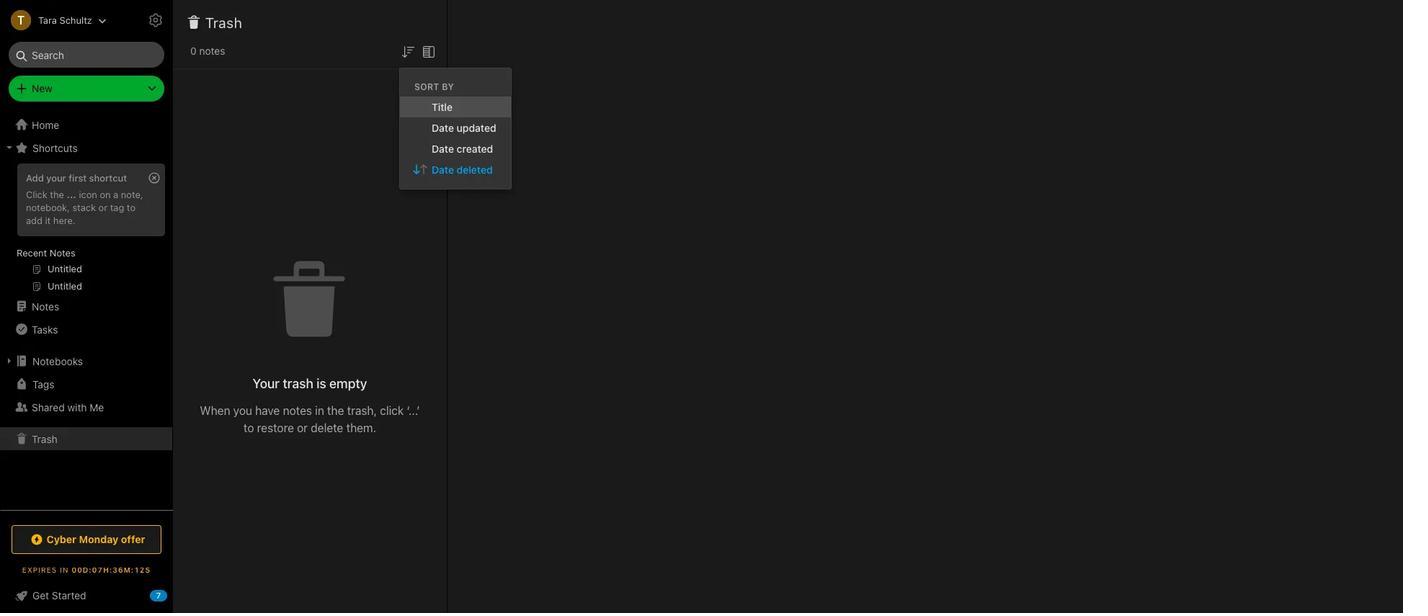 Task type: describe. For each thing, give the bounding box(es) containing it.
tara
[[38, 14, 57, 26]]

icon
[[79, 189, 97, 200]]

me
[[90, 401, 104, 414]]

the inside group
[[50, 189, 64, 200]]

Sort options field
[[399, 42, 417, 60]]

in
[[60, 566, 69, 575]]

cyber monday offer button
[[12, 526, 162, 554]]

trash inside tree
[[32, 433, 57, 445]]

cyber
[[47, 534, 77, 546]]

Help and Learning task checklist field
[[0, 585, 173, 608]]

tasks button
[[0, 318, 172, 341]]

when you have notes in the trash, click '...' to restore or delete them.
[[200, 404, 420, 435]]

shared with me
[[32, 401, 104, 414]]

your
[[46, 172, 66, 184]]

shared
[[32, 401, 65, 414]]

created
[[457, 143, 493, 155]]

cyber monday offer
[[47, 534, 145, 546]]

home
[[32, 119, 59, 131]]

tree containing home
[[0, 113, 173, 510]]

0
[[190, 45, 197, 57]]

the inside when you have notes in the trash, click '...' to restore or delete them.
[[327, 404, 344, 417]]

date updated link
[[400, 117, 511, 138]]

updated
[[457, 122, 497, 134]]

sort
[[415, 81, 440, 92]]

trash
[[283, 376, 313, 392]]

0 horizontal spatial notes
[[199, 45, 225, 57]]

expires
[[22, 566, 57, 575]]

View options field
[[417, 42, 438, 60]]

stack
[[72, 202, 96, 213]]

with
[[67, 401, 87, 414]]

trash link
[[0, 428, 172, 451]]

have
[[255, 404, 280, 417]]

shortcuts
[[32, 142, 78, 154]]

click the ...
[[26, 189, 76, 200]]

get started
[[32, 590, 86, 602]]

trash,
[[347, 404, 377, 417]]

empty
[[330, 376, 367, 392]]

recent notes
[[17, 247, 75, 259]]

monday
[[79, 534, 119, 546]]

click to collapse image
[[168, 587, 178, 604]]

group inside tree
[[0, 159, 172, 301]]

on
[[100, 189, 111, 200]]

date created link
[[400, 138, 511, 159]]

0 notes
[[190, 45, 225, 57]]

7
[[156, 591, 161, 601]]

icon on a note, notebook, stack or tag to add it here.
[[26, 189, 143, 226]]

add your first shortcut
[[26, 172, 127, 184]]

your trash is empty
[[253, 376, 367, 392]]

or inside icon on a note, notebook, stack or tag to add it here.
[[99, 202, 108, 213]]

shortcuts button
[[0, 136, 172, 159]]

note window - empty element
[[448, 0, 1404, 614]]

restore
[[257, 422, 294, 435]]

'...'
[[407, 404, 420, 417]]

here.
[[53, 215, 75, 226]]

add
[[26, 215, 42, 226]]



Task type: locate. For each thing, give the bounding box(es) containing it.
started
[[52, 590, 86, 602]]

0 vertical spatial notes
[[50, 247, 75, 259]]

title
[[432, 101, 453, 113]]

get
[[32, 590, 49, 602]]

notes inside notes link
[[32, 300, 59, 313]]

trash down shared
[[32, 433, 57, 445]]

Account field
[[0, 6, 107, 35]]

is
[[317, 376, 326, 392]]

1 horizontal spatial notes
[[283, 404, 312, 417]]

in
[[315, 404, 324, 417]]

0 horizontal spatial to
[[127, 202, 136, 213]]

None search field
[[19, 42, 154, 68]]

when
[[200, 404, 230, 417]]

0 vertical spatial date
[[432, 122, 454, 134]]

group
[[0, 159, 172, 301]]

to down "you"
[[244, 422, 254, 435]]

1 horizontal spatial to
[[244, 422, 254, 435]]

date down title
[[432, 122, 454, 134]]

00d:07h:36m:12s
[[72, 566, 151, 575]]

0 vertical spatial the
[[50, 189, 64, 200]]

notebooks
[[32, 355, 83, 367]]

tree
[[0, 113, 173, 510]]

trash up 0 notes
[[205, 14, 242, 31]]

dropdown list menu
[[400, 96, 511, 180]]

date down date created link
[[432, 164, 454, 176]]

click
[[26, 189, 47, 200]]

1 vertical spatial date
[[432, 143, 454, 155]]

or inside when you have notes in the trash, click '...' to restore or delete them.
[[297, 422, 308, 435]]

or down on
[[99, 202, 108, 213]]

settings image
[[147, 12, 164, 29]]

offer
[[121, 534, 145, 546]]

expand notebooks image
[[4, 355, 15, 367]]

1 horizontal spatial or
[[297, 422, 308, 435]]

to inside icon on a note, notebook, stack or tag to add it here.
[[127, 202, 136, 213]]

notebooks link
[[0, 350, 172, 373]]

note,
[[121, 189, 143, 200]]

or left delete
[[297, 422, 308, 435]]

tags button
[[0, 373, 172, 396]]

1 horizontal spatial the
[[327, 404, 344, 417]]

to inside when you have notes in the trash, click '...' to restore or delete them.
[[244, 422, 254, 435]]

new
[[32, 82, 52, 94]]

deleted
[[457, 164, 493, 176]]

click
[[380, 404, 404, 417]]

the right in
[[327, 404, 344, 417]]

1 vertical spatial or
[[297, 422, 308, 435]]

notes left in
[[283, 404, 312, 417]]

0 vertical spatial trash
[[205, 14, 242, 31]]

date created
[[432, 143, 493, 155]]

...
[[67, 189, 76, 200]]

to down the note, on the top of the page
[[127, 202, 136, 213]]

0 vertical spatial notes
[[199, 45, 225, 57]]

or
[[99, 202, 108, 213], [297, 422, 308, 435]]

it
[[45, 215, 51, 226]]

3 date from the top
[[432, 164, 454, 176]]

notes right 0
[[199, 45, 225, 57]]

date deleted link
[[400, 159, 511, 180]]

notes
[[199, 45, 225, 57], [283, 404, 312, 417]]

delete
[[311, 422, 343, 435]]

notebook,
[[26, 202, 70, 213]]

1 date from the top
[[432, 122, 454, 134]]

group containing add your first shortcut
[[0, 159, 172, 301]]

0 horizontal spatial trash
[[32, 433, 57, 445]]

date updated
[[432, 122, 497, 134]]

1 horizontal spatial trash
[[205, 14, 242, 31]]

notes right the recent
[[50, 247, 75, 259]]

0 horizontal spatial or
[[99, 202, 108, 213]]

tag
[[110, 202, 124, 213]]

tags
[[32, 378, 54, 390]]

notes
[[50, 247, 75, 259], [32, 300, 59, 313]]

recent
[[17, 247, 47, 259]]

the
[[50, 189, 64, 200], [327, 404, 344, 417]]

1 vertical spatial to
[[244, 422, 254, 435]]

title menu item
[[400, 96, 511, 117]]

add
[[26, 172, 44, 184]]

1 vertical spatial the
[[327, 404, 344, 417]]

tara schultz
[[38, 14, 92, 26]]

schultz
[[59, 14, 92, 26]]

trash
[[205, 14, 242, 31], [32, 433, 57, 445]]

1 vertical spatial trash
[[32, 433, 57, 445]]

date for date updated
[[432, 122, 454, 134]]

notes inside when you have notes in the trash, click '...' to restore or delete them.
[[283, 404, 312, 417]]

2 date from the top
[[432, 143, 454, 155]]

expires in 00d:07h:36m:12s
[[22, 566, 151, 575]]

title link
[[400, 96, 511, 117]]

your
[[253, 376, 280, 392]]

0 horizontal spatial the
[[50, 189, 64, 200]]

0 vertical spatial or
[[99, 202, 108, 213]]

first
[[69, 172, 87, 184]]

Search text field
[[19, 42, 154, 68]]

date up date deleted link
[[432, 143, 454, 155]]

1 vertical spatial notes
[[32, 300, 59, 313]]

date deleted
[[432, 164, 493, 176]]

0 vertical spatial to
[[127, 202, 136, 213]]

date for date created
[[432, 143, 454, 155]]

notes link
[[0, 295, 172, 318]]

you
[[233, 404, 252, 417]]

sort by
[[415, 81, 454, 92]]

2 vertical spatial date
[[432, 164, 454, 176]]

the left ...
[[50, 189, 64, 200]]

by
[[442, 81, 454, 92]]

home link
[[0, 113, 173, 136]]

a
[[113, 189, 118, 200]]

to
[[127, 202, 136, 213], [244, 422, 254, 435]]

1 vertical spatial notes
[[283, 404, 312, 417]]

shared with me link
[[0, 396, 172, 419]]

tasks
[[32, 323, 58, 336]]

date for date deleted
[[432, 164, 454, 176]]

date
[[432, 122, 454, 134], [432, 143, 454, 155], [432, 164, 454, 176]]

notes up tasks
[[32, 300, 59, 313]]

shortcut
[[89, 172, 127, 184]]

them.
[[346, 422, 376, 435]]

new button
[[9, 76, 164, 102]]



Task type: vqa. For each thing, say whether or not it's contained in the screenshot.
edited
no



